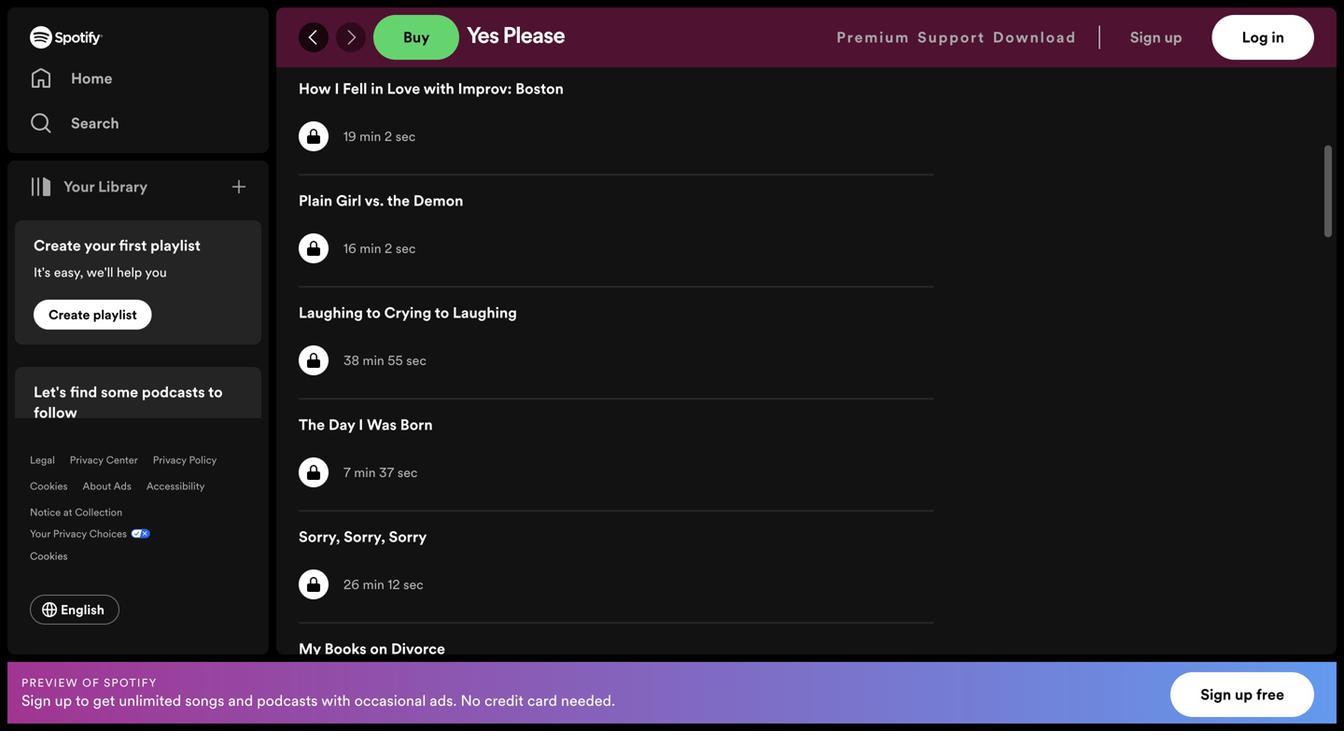 Task type: describe. For each thing, give the bounding box(es) containing it.
with inside preview of spotify sign up to get unlimited songs and podcasts with occasional ads. no credit card needed.
[[321, 690, 351, 711]]

sign up button
[[1123, 15, 1212, 60]]

7 min 37 sec
[[344, 464, 418, 481]]

english button
[[30, 595, 119, 625]]

min for crying
[[363, 352, 384, 369]]

search link
[[30, 105, 246, 142]]

no
[[461, 690, 481, 711]]

the
[[299, 415, 325, 435]]

policy
[[189, 453, 217, 467]]

notice
[[30, 505, 61, 519]]

26
[[344, 576, 360, 593]]

plain girl vs. the demon
[[299, 190, 463, 211]]

min for i
[[354, 464, 376, 481]]

log in
[[1242, 27, 1285, 48]]

your privacy choices button
[[30, 527, 127, 541]]

1 cookies link from the top
[[30, 479, 68, 493]]

go back image
[[306, 30, 321, 45]]

sec for the
[[396, 239, 416, 257]]

privacy for privacy center
[[70, 453, 103, 467]]

55
[[388, 352, 403, 369]]

playlist inside create your first playlist it's easy, we'll help you
[[150, 235, 201, 256]]

18 min 14 sec
[[344, 15, 421, 33]]

1 sorry, from the left
[[299, 527, 340, 547]]

about ads
[[83, 479, 131, 493]]

songs
[[185, 690, 224, 711]]

preview of spotify sign up to get unlimited songs and podcasts with occasional ads. no credit card needed.
[[21, 675, 615, 711]]

0 horizontal spatial i
[[335, 78, 339, 99]]

download
[[993, 27, 1077, 48]]

plain
[[299, 190, 333, 211]]

your
[[84, 235, 115, 256]]

first
[[119, 235, 147, 256]]

needed.
[[561, 690, 615, 711]]

16
[[344, 239, 356, 257]]

sorry, sorry, sorry
[[299, 527, 427, 547]]

26 min 12 sec
[[344, 576, 424, 593]]

1 vertical spatial in
[[371, 78, 384, 99]]

up for sign up free
[[1235, 684, 1253, 705]]

it's
[[34, 263, 51, 281]]

yes please
[[467, 26, 565, 49]]

min for sorry
[[363, 576, 385, 593]]

your library button
[[22, 168, 155, 205]]

preview
[[21, 675, 78, 690]]

free
[[1257, 684, 1285, 705]]

legal link
[[30, 453, 55, 467]]

english
[[61, 601, 104, 619]]

easy,
[[54, 263, 83, 281]]

buy button
[[373, 15, 460, 60]]

books
[[325, 639, 367, 659]]

home
[[71, 68, 112, 89]]

19 min 2 sec
[[344, 127, 416, 145]]

the day i was born
[[299, 415, 433, 435]]

to left crying
[[366, 303, 381, 323]]

2 for the
[[385, 239, 392, 257]]

was
[[367, 415, 397, 435]]

day
[[329, 415, 355, 435]]

boston
[[516, 78, 564, 99]]

download button
[[993, 15, 1077, 60]]

find
[[70, 382, 97, 402]]

up inside preview of spotify sign up to get unlimited songs and podcasts with occasional ads. no credit card needed.
[[55, 690, 72, 711]]

your library
[[63, 176, 148, 197]]

privacy policy
[[153, 453, 217, 467]]

my books on divorce
[[299, 639, 445, 659]]

1 horizontal spatial with
[[424, 78, 455, 99]]

your privacy choices
[[30, 527, 127, 541]]

to inside 'let's find some podcasts to follow'
[[208, 382, 223, 402]]

center
[[106, 453, 138, 467]]

create for playlist
[[49, 306, 90, 324]]

how
[[299, 78, 331, 99]]

min for fell
[[360, 127, 381, 145]]

38 min 55 sec
[[344, 352, 427, 369]]

min right 18
[[359, 15, 381, 33]]

2 cookies link from the top
[[30, 544, 83, 565]]

sign up free
[[1201, 684, 1285, 705]]

38
[[344, 352, 359, 369]]

to inside preview of spotify sign up to get unlimited songs and podcasts with occasional ads. no credit card needed.
[[75, 690, 89, 711]]

37
[[379, 464, 394, 481]]

how i fell in love with improv: boston
[[299, 78, 564, 99]]

7
[[344, 464, 351, 481]]

born
[[400, 415, 433, 435]]

premium
[[837, 27, 910, 48]]

some
[[101, 382, 138, 402]]

sign for sign up free
[[1201, 684, 1232, 705]]

create for your
[[34, 235, 81, 256]]

sign up
[[1130, 27, 1183, 48]]

12
[[388, 576, 400, 593]]

go forward image
[[344, 30, 359, 45]]

card
[[527, 690, 557, 711]]

demon
[[413, 190, 463, 211]]

ads.
[[430, 690, 457, 711]]

california consumer privacy act (ccpa) opt-out icon image
[[127, 527, 150, 544]]

let's find some podcasts to follow
[[34, 382, 223, 423]]

ads
[[114, 479, 131, 493]]

sign up free button
[[1171, 672, 1315, 717]]

improv:
[[458, 78, 512, 99]]

choices
[[89, 527, 127, 541]]

privacy down at
[[53, 527, 87, 541]]



Task type: locate. For each thing, give the bounding box(es) containing it.
1 vertical spatial cookies link
[[30, 544, 83, 565]]

sec down the
[[396, 239, 416, 257]]

podcasts
[[142, 382, 205, 402], [257, 690, 318, 711]]

sec right 55
[[406, 352, 427, 369]]

18
[[344, 15, 356, 33]]

1 horizontal spatial playlist
[[150, 235, 201, 256]]

0 horizontal spatial playlist
[[93, 306, 137, 324]]

i right day
[[359, 415, 363, 435]]

log
[[1242, 27, 1268, 48]]

0 vertical spatial podcasts
[[142, 382, 205, 402]]

privacy center
[[70, 453, 138, 467]]

your inside button
[[63, 176, 95, 197]]

min left 55
[[363, 352, 384, 369]]

0 vertical spatial i
[[335, 78, 339, 99]]

please
[[503, 26, 565, 49]]

1 vertical spatial your
[[30, 527, 50, 541]]

we'll
[[87, 263, 113, 281]]

0 horizontal spatial up
[[55, 690, 72, 711]]

1 cookies from the top
[[30, 479, 68, 493]]

0 horizontal spatial podcasts
[[142, 382, 205, 402]]

1 laughing from the left
[[299, 303, 363, 323]]

you
[[145, 263, 167, 281]]

privacy up about
[[70, 453, 103, 467]]

0 vertical spatial with
[[424, 78, 455, 99]]

and
[[228, 690, 253, 711]]

laughing right crying
[[453, 303, 517, 323]]

create inside create your first playlist it's easy, we'll help you
[[34, 235, 81, 256]]

sign
[[1130, 27, 1161, 48], [1201, 684, 1232, 705], [21, 690, 51, 711]]

0 vertical spatial in
[[1272, 27, 1285, 48]]

sec right the 12
[[403, 576, 424, 593]]

min right 7
[[354, 464, 376, 481]]

0 horizontal spatial sign
[[21, 690, 51, 711]]

1 vertical spatial with
[[321, 690, 351, 711]]

main element
[[7, 7, 269, 654]]

about
[[83, 479, 111, 493]]

privacy center link
[[70, 453, 138, 467]]

1 horizontal spatial in
[[1272, 27, 1285, 48]]

sorry,
[[299, 527, 340, 547], [344, 527, 385, 547]]

1 vertical spatial playlist
[[93, 306, 137, 324]]

yes
[[467, 26, 499, 49]]

your for your library
[[63, 176, 95, 197]]

privacy
[[70, 453, 103, 467], [153, 453, 187, 467], [53, 527, 87, 541]]

podcasts inside preview of spotify sign up to get unlimited songs and podcasts with occasional ads. no credit card needed.
[[257, 690, 318, 711]]

sign inside top bar and user menu element
[[1130, 27, 1161, 48]]

unlimited
[[119, 690, 181, 711]]

follow
[[34, 402, 77, 423]]

0 vertical spatial 2
[[385, 127, 392, 145]]

occasional
[[354, 690, 426, 711]]

cookies down "your privacy choices" button
[[30, 549, 68, 563]]

about ads link
[[83, 479, 131, 493]]

top bar and user menu element
[[276, 7, 1337, 67]]

sec for was
[[398, 464, 418, 481]]

sorry
[[389, 527, 427, 547]]

2 horizontal spatial up
[[1235, 684, 1253, 705]]

up for sign up
[[1165, 27, 1183, 48]]

create inside create playlist button
[[49, 306, 90, 324]]

buy
[[403, 27, 430, 48]]

up left of
[[55, 690, 72, 711]]

legal
[[30, 453, 55, 467]]

create playlist button
[[34, 300, 152, 330]]

spotify image
[[30, 26, 103, 49]]

support
[[918, 27, 986, 48]]

min right 19
[[360, 127, 381, 145]]

up left free
[[1235, 684, 1253, 705]]

support button
[[918, 15, 986, 60]]

in inside log in button
[[1272, 27, 1285, 48]]

1 vertical spatial podcasts
[[257, 690, 318, 711]]

up inside top bar and user menu element
[[1165, 27, 1183, 48]]

love
[[387, 78, 420, 99]]

your down notice
[[30, 527, 50, 541]]

2 laughing from the left
[[453, 303, 517, 323]]

2 sorry, from the left
[[344, 527, 385, 547]]

min left the 12
[[363, 576, 385, 593]]

premium support download
[[837, 27, 1077, 48]]

1 horizontal spatial your
[[63, 176, 95, 197]]

14
[[384, 15, 397, 33]]

get
[[93, 690, 115, 711]]

create playlist
[[49, 306, 137, 324]]

to right crying
[[435, 303, 449, 323]]

2 cookies from the top
[[30, 549, 68, 563]]

cookies
[[30, 479, 68, 493], [30, 549, 68, 563]]

create your first playlist it's easy, we'll help you
[[34, 235, 201, 281]]

playlist down help
[[93, 306, 137, 324]]

up left log
[[1165, 27, 1183, 48]]

0 vertical spatial playlist
[[150, 235, 201, 256]]

1 horizontal spatial sign
[[1130, 27, 1161, 48]]

0 horizontal spatial sorry,
[[299, 527, 340, 547]]

2 horizontal spatial sign
[[1201, 684, 1232, 705]]

credit
[[485, 690, 524, 711]]

16 min 2 sec
[[344, 239, 416, 257]]

crying
[[384, 303, 432, 323]]

on
[[370, 639, 388, 659]]

in
[[1272, 27, 1285, 48], [371, 78, 384, 99]]

privacy policy link
[[153, 453, 217, 467]]

0 vertical spatial cookies
[[30, 479, 68, 493]]

to
[[366, 303, 381, 323], [435, 303, 449, 323], [208, 382, 223, 402], [75, 690, 89, 711]]

1 vertical spatial cookies
[[30, 549, 68, 563]]

with down books
[[321, 690, 351, 711]]

privacy up accessibility link
[[153, 453, 187, 467]]

privacy for privacy policy
[[153, 453, 187, 467]]

up
[[1165, 27, 1183, 48], [1235, 684, 1253, 705], [55, 690, 72, 711]]

with
[[424, 78, 455, 99], [321, 690, 351, 711]]

1 horizontal spatial podcasts
[[257, 690, 318, 711]]

playlist up you
[[150, 235, 201, 256]]

in right fell
[[371, 78, 384, 99]]

your for your privacy choices
[[30, 527, 50, 541]]

playlist inside button
[[93, 306, 137, 324]]

1 vertical spatial create
[[49, 306, 90, 324]]

create up 'easy,'
[[34, 235, 81, 256]]

to up the 'policy'
[[208, 382, 223, 402]]

1 horizontal spatial sorry,
[[344, 527, 385, 547]]

in right log
[[1272, 27, 1285, 48]]

spotify
[[104, 675, 157, 690]]

premium button
[[837, 15, 910, 60]]

sign for sign up
[[1130, 27, 1161, 48]]

i left fell
[[335, 78, 339, 99]]

laughing
[[299, 303, 363, 323], [453, 303, 517, 323]]

2 for in
[[385, 127, 392, 145]]

cookies link up notice
[[30, 479, 68, 493]]

1 vertical spatial 2
[[385, 239, 392, 257]]

divorce
[[391, 639, 445, 659]]

girl
[[336, 190, 362, 211]]

laughing to crying to laughing
[[299, 303, 517, 323]]

help
[[117, 263, 142, 281]]

with right love
[[424, 78, 455, 99]]

cookies link down "your privacy choices" button
[[30, 544, 83, 565]]

0 horizontal spatial laughing
[[299, 303, 363, 323]]

log in button
[[1212, 15, 1315, 60]]

podcasts inside 'let's find some podcasts to follow'
[[142, 382, 205, 402]]

0 vertical spatial create
[[34, 235, 81, 256]]

playlist
[[150, 235, 201, 256], [93, 306, 137, 324]]

to left get
[[75, 690, 89, 711]]

cookies link
[[30, 479, 68, 493], [30, 544, 83, 565]]

min
[[359, 15, 381, 33], [360, 127, 381, 145], [360, 239, 381, 257], [363, 352, 384, 369], [354, 464, 376, 481], [363, 576, 385, 593]]

sec for in
[[396, 127, 416, 145]]

the
[[387, 190, 410, 211]]

library
[[98, 176, 148, 197]]

laughing up 38
[[299, 303, 363, 323]]

1 horizontal spatial i
[[359, 415, 363, 435]]

podcasts right some
[[142, 382, 205, 402]]

fell
[[343, 78, 367, 99]]

sec down love
[[396, 127, 416, 145]]

2 right 16
[[385, 239, 392, 257]]

sec right 14
[[400, 15, 421, 33]]

sec right the 37 at the bottom left of the page
[[398, 464, 418, 481]]

sign inside preview of spotify sign up to get unlimited songs and podcasts with occasional ads. no credit card needed.
[[21, 690, 51, 711]]

of
[[82, 675, 100, 690]]

collection
[[75, 505, 123, 519]]

your left library
[[63, 176, 95, 197]]

0 vertical spatial your
[[63, 176, 95, 197]]

2 right 19
[[385, 127, 392, 145]]

create down 'easy,'
[[49, 306, 90, 324]]

vs.
[[365, 190, 384, 211]]

my
[[299, 639, 321, 659]]

2
[[385, 127, 392, 145], [385, 239, 392, 257]]

sec for to
[[406, 352, 427, 369]]

1 horizontal spatial up
[[1165, 27, 1183, 48]]

0 vertical spatial cookies link
[[30, 479, 68, 493]]

podcasts right and
[[257, 690, 318, 711]]

0 horizontal spatial with
[[321, 690, 351, 711]]

0 horizontal spatial in
[[371, 78, 384, 99]]

notice at collection link
[[30, 505, 123, 519]]

cookies up notice
[[30, 479, 68, 493]]

min for vs.
[[360, 239, 381, 257]]

1 horizontal spatial laughing
[[453, 303, 517, 323]]

min right 16
[[360, 239, 381, 257]]

notice at collection
[[30, 505, 123, 519]]

0 horizontal spatial your
[[30, 527, 50, 541]]

1 vertical spatial i
[[359, 415, 363, 435]]



Task type: vqa. For each thing, say whether or not it's contained in the screenshot.
min associated with vs.
yes



